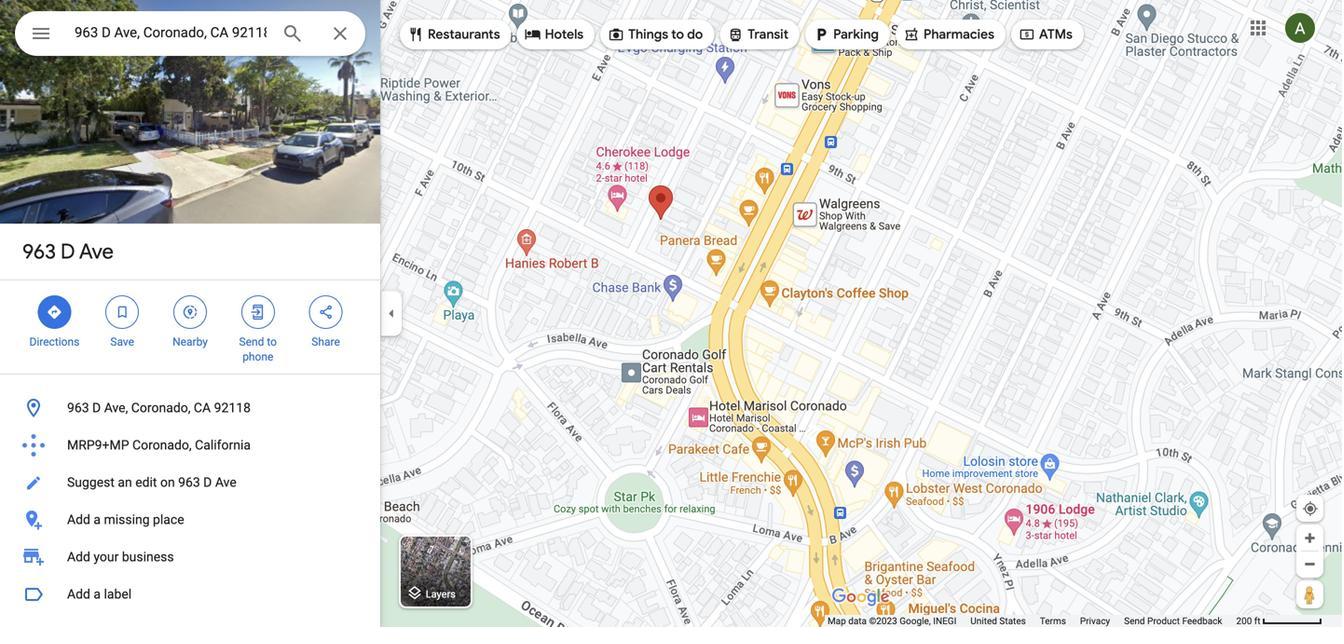 Task type: describe. For each thing, give the bounding box(es) containing it.
send for send to phone
[[239, 336, 264, 349]]


[[813, 24, 830, 45]]

to inside the send to phone
[[267, 336, 277, 349]]

963 for 963 d ave
[[22, 239, 56, 265]]

google maps element
[[0, 0, 1343, 628]]

on
[[160, 475, 175, 490]]

united states button
[[971, 615, 1026, 628]]

united
[[971, 616, 998, 627]]

collapse side panel image
[[381, 304, 402, 324]]

your
[[94, 550, 119, 565]]

footer inside 'google maps' element
[[828, 615, 1237, 628]]

transit
[[748, 26, 789, 43]]

do
[[687, 26, 703, 43]]

 atms
[[1019, 24, 1073, 45]]

map
[[828, 616, 846, 627]]

963 d ave main content
[[0, 0, 380, 628]]

to inside  things to do
[[672, 26, 684, 43]]


[[30, 20, 52, 47]]

add for add a missing place
[[67, 512, 90, 528]]

hotels
[[545, 26, 584, 43]]

coronado, inside button
[[131, 400, 191, 416]]

ft
[[1255, 616, 1261, 627]]


[[182, 302, 199, 323]]

terms button
[[1040, 615, 1067, 628]]

zoom out image
[[1304, 558, 1318, 572]]

states
[[1000, 616, 1026, 627]]

add for add a label
[[67, 587, 90, 602]]

add your business link
[[0, 539, 380, 576]]

label
[[104, 587, 132, 602]]

united states
[[971, 616, 1026, 627]]

product
[[1148, 616, 1180, 627]]

 restaurants
[[407, 24, 500, 45]]


[[608, 24, 625, 45]]

 transit
[[728, 24, 789, 45]]

add a label button
[[0, 576, 380, 614]]

mrp9+mp coronado, california
[[67, 438, 251, 453]]

 parking
[[813, 24, 879, 45]]

suggest an edit on 963 d ave button
[[0, 464, 380, 502]]

 pharmacies
[[903, 24, 995, 45]]

privacy
[[1081, 616, 1111, 627]]


[[407, 24, 424, 45]]

963 for 963 d ave, coronado, ca 92118
[[67, 400, 89, 416]]

d for ave,
[[92, 400, 101, 416]]

parking
[[834, 26, 879, 43]]

963 d ave, coronado, ca 92118 button
[[0, 390, 380, 427]]

none field inside 963 d ave, coronado, ca 92118 field
[[75, 21, 267, 44]]

layers
[[426, 589, 456, 600]]

 things to do
[[608, 24, 703, 45]]

inegi
[[934, 616, 957, 627]]

a for missing
[[94, 512, 101, 528]]

terms
[[1040, 616, 1067, 627]]


[[114, 302, 131, 323]]

show street view coverage image
[[1297, 581, 1324, 609]]

 search field
[[15, 11, 366, 60]]


[[728, 24, 744, 45]]

data
[[849, 616, 867, 627]]

©2023
[[869, 616, 898, 627]]

963 d ave, coronado, ca 92118
[[67, 400, 251, 416]]

 button
[[15, 11, 67, 60]]


[[46, 302, 63, 323]]

d inside button
[[203, 475, 212, 490]]



Task type: locate. For each thing, give the bounding box(es) containing it.
d for ave
[[61, 239, 75, 265]]

add a missing place
[[67, 512, 184, 528]]

d right on
[[203, 475, 212, 490]]

coronado, up mrp9+mp coronado, california
[[131, 400, 191, 416]]

2 vertical spatial d
[[203, 475, 212, 490]]

restaurants
[[428, 26, 500, 43]]

phone
[[243, 351, 274, 364]]

missing
[[104, 512, 150, 528]]

footer containing map data ©2023 google, inegi
[[828, 615, 1237, 628]]

1 vertical spatial a
[[94, 587, 101, 602]]

1 vertical spatial add
[[67, 550, 90, 565]]

92118
[[214, 400, 251, 416]]

0 vertical spatial add
[[67, 512, 90, 528]]


[[1019, 24, 1036, 45]]

963 right on
[[178, 475, 200, 490]]

pharmacies
[[924, 26, 995, 43]]

a left the label
[[94, 587, 101, 602]]

to up phone
[[267, 336, 277, 349]]

show your location image
[[1303, 501, 1319, 517]]

place
[[153, 512, 184, 528]]

privacy button
[[1081, 615, 1111, 628]]

d up the 
[[61, 239, 75, 265]]

1 vertical spatial ave
[[215, 475, 237, 490]]

a for label
[[94, 587, 101, 602]]

1 vertical spatial 963
[[67, 400, 89, 416]]

1 add from the top
[[67, 512, 90, 528]]

things
[[629, 26, 669, 43]]

200 ft button
[[1237, 616, 1323, 627]]

add for add your business
[[67, 550, 90, 565]]

2 horizontal spatial d
[[203, 475, 212, 490]]

send product feedback button
[[1125, 615, 1223, 628]]

edit
[[135, 475, 157, 490]]

2 a from the top
[[94, 587, 101, 602]]

add inside add a missing place button
[[67, 512, 90, 528]]

footer
[[828, 615, 1237, 628]]


[[318, 302, 334, 323]]

to
[[672, 26, 684, 43], [267, 336, 277, 349]]

send
[[239, 336, 264, 349], [1125, 616, 1146, 627]]

963 up the 
[[22, 239, 56, 265]]

actions for 963 d ave region
[[0, 281, 380, 374]]

0 horizontal spatial to
[[267, 336, 277, 349]]


[[525, 24, 541, 45]]

save
[[110, 336, 134, 349]]

add your business
[[67, 550, 174, 565]]

add inside "add your business" 'link'
[[67, 550, 90, 565]]

0 horizontal spatial send
[[239, 336, 264, 349]]

1 vertical spatial to
[[267, 336, 277, 349]]

963 D Ave, Coronado, CA 92118 field
[[15, 11, 366, 56]]

share
[[312, 336, 340, 349]]

coronado, inside button
[[132, 438, 192, 453]]

add inside "add a label" button
[[67, 587, 90, 602]]

suggest an edit on 963 d ave
[[67, 475, 237, 490]]

963 inside 963 d ave, coronado, ca 92118 button
[[67, 400, 89, 416]]

1 vertical spatial d
[[92, 400, 101, 416]]

feedback
[[1183, 616, 1223, 627]]

0 vertical spatial ave
[[79, 239, 114, 265]]

1 horizontal spatial to
[[672, 26, 684, 43]]

send up phone
[[239, 336, 264, 349]]

a inside add a missing place button
[[94, 512, 101, 528]]

send left 'product'
[[1125, 616, 1146, 627]]

mrp9+mp
[[67, 438, 129, 453]]

business
[[122, 550, 174, 565]]


[[250, 302, 266, 323]]

add left the your
[[67, 550, 90, 565]]

add
[[67, 512, 90, 528], [67, 550, 90, 565], [67, 587, 90, 602]]

1 horizontal spatial send
[[1125, 616, 1146, 627]]

963 left "ave,"
[[67, 400, 89, 416]]

2 vertical spatial 963
[[178, 475, 200, 490]]

0 vertical spatial send
[[239, 336, 264, 349]]

ave inside button
[[215, 475, 237, 490]]

directions
[[29, 336, 80, 349]]

2 horizontal spatial 963
[[178, 475, 200, 490]]

0 vertical spatial to
[[672, 26, 684, 43]]

1 horizontal spatial d
[[92, 400, 101, 416]]

200 ft
[[1237, 616, 1261, 627]]

coronado,
[[131, 400, 191, 416], [132, 438, 192, 453]]

to left do
[[672, 26, 684, 43]]

send inside button
[[1125, 616, 1146, 627]]


[[903, 24, 920, 45]]

0 vertical spatial 963
[[22, 239, 56, 265]]

0 horizontal spatial ave
[[79, 239, 114, 265]]

2 add from the top
[[67, 550, 90, 565]]

suggest
[[67, 475, 115, 490]]

d left "ave,"
[[92, 400, 101, 416]]

ave
[[79, 239, 114, 265], [215, 475, 237, 490]]

0 vertical spatial d
[[61, 239, 75, 265]]

coronado, down 963 d ave, coronado, ca 92118
[[132, 438, 192, 453]]

add a missing place button
[[0, 502, 380, 539]]

963 inside the suggest an edit on 963 d ave button
[[178, 475, 200, 490]]

963 d ave
[[22, 239, 114, 265]]

None field
[[75, 21, 267, 44]]

send to phone
[[239, 336, 277, 364]]

mrp9+mp coronado, california button
[[0, 427, 380, 464]]

0 vertical spatial coronado,
[[131, 400, 191, 416]]

an
[[118, 475, 132, 490]]

a inside "add a label" button
[[94, 587, 101, 602]]

ca
[[194, 400, 211, 416]]

1 vertical spatial send
[[1125, 616, 1146, 627]]

d inside button
[[92, 400, 101, 416]]

0 horizontal spatial 963
[[22, 239, 56, 265]]

send product feedback
[[1125, 616, 1223, 627]]

california
[[195, 438, 251, 453]]

add a label
[[67, 587, 132, 602]]

1 a from the top
[[94, 512, 101, 528]]

a
[[94, 512, 101, 528], [94, 587, 101, 602]]

 hotels
[[525, 24, 584, 45]]

ave,
[[104, 400, 128, 416]]

0 vertical spatial a
[[94, 512, 101, 528]]

963
[[22, 239, 56, 265], [67, 400, 89, 416], [178, 475, 200, 490]]

map data ©2023 google, inegi
[[828, 616, 957, 627]]

google,
[[900, 616, 931, 627]]

a left missing
[[94, 512, 101, 528]]

1 vertical spatial coronado,
[[132, 438, 192, 453]]

send inside the send to phone
[[239, 336, 264, 349]]

add down the suggest
[[67, 512, 90, 528]]

2 vertical spatial add
[[67, 587, 90, 602]]

1 horizontal spatial ave
[[215, 475, 237, 490]]

1 horizontal spatial 963
[[67, 400, 89, 416]]

atms
[[1040, 26, 1073, 43]]

200
[[1237, 616, 1253, 627]]

send for send product feedback
[[1125, 616, 1146, 627]]

3 add from the top
[[67, 587, 90, 602]]

0 horizontal spatial d
[[61, 239, 75, 265]]

d
[[61, 239, 75, 265], [92, 400, 101, 416], [203, 475, 212, 490]]

nearby
[[173, 336, 208, 349]]

add left the label
[[67, 587, 90, 602]]

zoom in image
[[1304, 531, 1318, 545]]

google account: angela cha  
(angela.cha@adept.ai) image
[[1286, 13, 1316, 43]]



Task type: vqa. For each thing, say whether or not it's contained in the screenshot.


